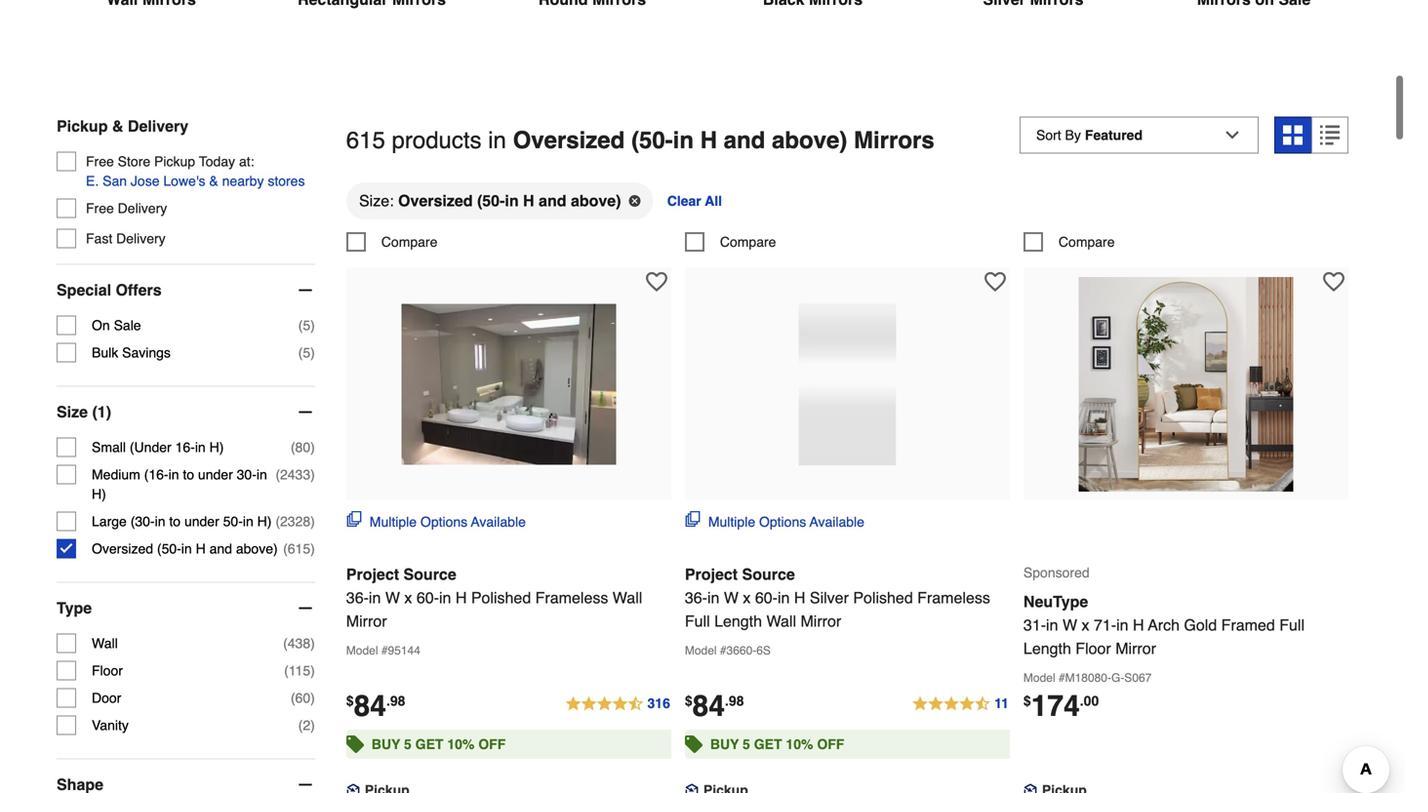 Task type: locate. For each thing, give the bounding box(es) containing it.
w
[[385, 589, 400, 607], [724, 589, 739, 607], [1063, 616, 1077, 634]]

(50- up close circle filled icon
[[631, 127, 673, 154]]

h)
[[209, 439, 224, 455], [92, 486, 106, 502], [257, 514, 272, 529]]

( 2 )
[[298, 718, 315, 733]]

615 down 2328
[[288, 541, 310, 557]]

0 horizontal spatial heart outline image
[[646, 271, 667, 293]]

options up the project source 36-in w x 60-in h polished frameless wall mirror
[[421, 514, 468, 530]]

8 ) from the top
[[310, 663, 315, 679]]

off for 11
[[817, 737, 844, 752]]

to down 16- at the left bottom of the page
[[183, 467, 194, 482]]

on
[[92, 317, 110, 333]]

0 horizontal spatial $
[[346, 693, 354, 709]]

compare inside 5014072355 element
[[1059, 234, 1115, 250]]

multiple options available for project source 36-in w x 60-in h silver polished frameless full length wall mirror image
[[708, 514, 865, 530]]

$ right the 11 on the bottom right of page
[[1024, 693, 1031, 709]]

w inside the project source 36-in w x 60-in h polished frameless wall mirror
[[385, 589, 400, 607]]

x inside neutype 31-in w x 71-in h arch gold framed full length floor mirror
[[1082, 616, 1090, 634]]

2 multiple from the left
[[708, 514, 755, 530]]

h
[[700, 127, 717, 154], [523, 192, 534, 210], [196, 541, 206, 557], [456, 589, 467, 607], [794, 589, 806, 607], [1133, 616, 1144, 634]]

in inside list box
[[505, 192, 519, 210]]

3 compare from the left
[[1059, 234, 1115, 250]]

mirrors
[[854, 127, 935, 154]]

1 horizontal spatial multiple options available
[[708, 514, 865, 530]]

2 84 from the left
[[693, 690, 725, 723]]

multiple
[[370, 514, 417, 530], [708, 514, 755, 530]]

0 horizontal spatial .98
[[386, 693, 405, 709]]

1 60- from the left
[[416, 589, 439, 607]]

1 horizontal spatial $
[[685, 693, 693, 709]]

multiple options available up the project source 36-in w x 60-in h polished frameless wall mirror
[[370, 514, 526, 530]]

$
[[346, 693, 354, 709], [685, 693, 693, 709], [1024, 693, 1031, 709]]

7 ) from the top
[[310, 636, 315, 651]]

1 horizontal spatial off
[[817, 737, 844, 752]]

source up 6s
[[742, 566, 795, 584]]

60- for polished
[[416, 589, 439, 607]]

2 4.5 stars image from the left
[[912, 693, 1010, 716]]

2 available from the left
[[810, 514, 865, 530]]

pickup up e.
[[57, 117, 108, 135]]

36- inside the project source 36-in w x 60-in h polished frameless wall mirror
[[346, 589, 369, 607]]

h) down 'medium'
[[92, 486, 106, 502]]

2 vertical spatial oversized
[[92, 541, 153, 557]]

2 get from the left
[[754, 737, 782, 752]]

tag filled image up pickup image
[[685, 731, 702, 758]]

project up model # 95144 at the bottom of the page
[[346, 566, 399, 584]]

options
[[421, 514, 468, 530], [759, 514, 806, 530]]

( for floor
[[284, 663, 289, 679]]

438
[[288, 636, 310, 651]]

174
[[1031, 690, 1080, 723]]

mirror up model # 95144 at the bottom of the page
[[346, 612, 387, 630]]

1 vertical spatial under
[[184, 514, 219, 529]]

2 .98 from the left
[[725, 693, 744, 709]]

2 ( 5 ) from the top
[[298, 345, 315, 360]]

compare
[[381, 234, 438, 250], [720, 234, 776, 250], [1059, 234, 1115, 250]]

1 horizontal spatial length
[[1024, 640, 1071, 658]]

and down 50-
[[209, 541, 232, 557]]

h) inside 'medium (16-in to under 30-in h) ( 2433 )'
[[92, 486, 106, 502]]

1 .98 from the left
[[386, 693, 405, 709]]

2 horizontal spatial oversized
[[513, 127, 625, 154]]

(
[[298, 317, 303, 333], [298, 345, 303, 360], [291, 439, 295, 455], [275, 467, 280, 482], [275, 514, 280, 529], [283, 541, 288, 557], [283, 636, 288, 651], [284, 663, 289, 679], [291, 690, 295, 706], [298, 718, 303, 733]]

& inside button
[[209, 173, 218, 189]]

list view image
[[1320, 125, 1340, 145]]

0 vertical spatial above)
[[772, 127, 847, 154]]

84 for 11
[[693, 690, 725, 723]]

0 horizontal spatial 84
[[354, 690, 386, 723]]

2 off from the left
[[817, 737, 844, 752]]

to for (30-
[[169, 514, 181, 529]]

1 source from the left
[[403, 566, 456, 584]]

5014072355 element
[[1024, 232, 1115, 252]]

actual price $84.98 element down model # 95144 at the bottom of the page
[[346, 690, 405, 723]]

( 5 ) for savings
[[298, 345, 315, 360]]

h) right 16- at the left bottom of the page
[[209, 439, 224, 455]]

2 horizontal spatial w
[[1063, 616, 1077, 634]]

e. san jose lowe's & nearby stores
[[86, 173, 305, 189]]

delivery down the jose
[[118, 200, 167, 216]]

2 tag filled image from the left
[[685, 731, 702, 758]]

2 horizontal spatial model
[[1024, 671, 1055, 685]]

h) left 2328
[[257, 514, 272, 529]]

full inside project source 36-in w x 60-in h silver polished frameless full length wall mirror
[[685, 612, 710, 630]]

10 ) from the top
[[310, 718, 315, 733]]

0 horizontal spatial model
[[346, 644, 378, 658]]

( for door
[[291, 690, 295, 706]]

x inside project source 36-in w x 60-in h silver polished frameless full length wall mirror
[[743, 589, 751, 607]]

under up oversized (50-in h and above) ( 615 )
[[184, 514, 219, 529]]

1 horizontal spatial to
[[183, 467, 194, 482]]

2 36- from the left
[[685, 589, 707, 607]]

84
[[354, 690, 386, 723], [693, 690, 725, 723]]

w down neutype
[[1063, 616, 1077, 634]]

2 vertical spatial and
[[209, 541, 232, 557]]

1 buy 5 get 10% off from the left
[[372, 737, 506, 752]]

options for project source 36-in w x 60-in h silver polished frameless full length wall mirror image
[[759, 514, 806, 530]]

and left close circle filled icon
[[539, 192, 566, 210]]

2 vertical spatial h)
[[257, 514, 272, 529]]

0 horizontal spatial buy 5 get 10% off
[[372, 737, 506, 752]]

wall
[[613, 589, 642, 607], [766, 612, 796, 630], [92, 636, 118, 651]]

on sale
[[92, 317, 141, 333]]

$ right 316
[[685, 693, 693, 709]]

2 buy 5 get 10% off from the left
[[710, 737, 844, 752]]

1 minus image from the top
[[295, 280, 315, 300]]

# for full
[[720, 644, 727, 658]]

medium (16-in to under 30-in h) ( 2433 )
[[92, 467, 315, 502]]

1 horizontal spatial w
[[724, 589, 739, 607]]

free store pickup today at:
[[86, 154, 254, 169]]

1 horizontal spatial pickup image
[[1024, 784, 1037, 793]]

2
[[303, 718, 310, 733]]

length up the 3660-
[[714, 612, 762, 630]]

$ right 60
[[346, 693, 354, 709]]

above) left mirrors
[[772, 127, 847, 154]]

w up model # 3660-6s
[[724, 589, 739, 607]]

h inside project source 36-in w x 60-in h silver polished frameless full length wall mirror
[[794, 589, 806, 607]]

multiple options available link up silver
[[685, 511, 865, 532]]

actual price $174.00 element
[[1024, 690, 1099, 723]]

316
[[647, 696, 670, 711]]

0 horizontal spatial (50-
[[157, 541, 181, 557]]

5013907267 element
[[685, 232, 776, 252]]

1 horizontal spatial &
[[209, 173, 218, 189]]

1 available from the left
[[471, 514, 526, 530]]

model left the 3660-
[[685, 644, 717, 658]]

1 ( 5 ) from the top
[[298, 317, 315, 333]]

1 off from the left
[[478, 737, 506, 752]]

1 project from the left
[[346, 566, 399, 584]]

length
[[714, 612, 762, 630], [1024, 640, 1071, 658]]

60- inside the project source 36-in w x 60-in h polished frameless wall mirror
[[416, 589, 439, 607]]

2 10% from the left
[[786, 737, 813, 752]]

36- for 36-in w x 60-in h silver polished frameless full length wall mirror
[[685, 589, 707, 607]]

pickup
[[57, 117, 108, 135], [154, 154, 195, 169]]

options up project source 36-in w x 60-in h silver polished frameless full length wall mirror
[[759, 514, 806, 530]]

in
[[488, 127, 506, 154], [673, 127, 694, 154], [505, 192, 519, 210], [195, 439, 206, 455], [168, 467, 179, 482], [257, 467, 267, 482], [155, 514, 165, 529], [243, 514, 253, 529], [181, 541, 192, 557], [369, 589, 381, 607], [439, 589, 451, 607], [707, 589, 720, 607], [778, 589, 790, 607], [1046, 616, 1058, 634], [1116, 616, 1129, 634]]

1 vertical spatial wall
[[766, 612, 796, 630]]

0 horizontal spatial 10%
[[447, 737, 475, 752]]

multiple options available up silver
[[708, 514, 865, 530]]

size (1)
[[57, 403, 111, 421]]

2 source from the left
[[742, 566, 795, 584]]

0 horizontal spatial multiple options available link
[[346, 511, 526, 532]]

(50- down the products
[[477, 192, 505, 210]]

multiple options available for project source 36-in w x 60-in h polished frameless wall mirror image
[[370, 514, 526, 530]]

delivery up free store pickup today at:
[[128, 117, 189, 135]]

x
[[404, 589, 412, 607], [743, 589, 751, 607], [1082, 616, 1090, 634]]

1 horizontal spatial 10%
[[786, 737, 813, 752]]

2 ) from the top
[[310, 345, 315, 360]]

.98
[[386, 693, 405, 709], [725, 693, 744, 709]]

polished inside project source 36-in w x 60-in h silver polished frameless full length wall mirror
[[853, 589, 913, 607]]

2 compare from the left
[[720, 234, 776, 250]]

0 horizontal spatial multiple
[[370, 514, 417, 530]]

pickup & delivery
[[57, 117, 189, 135]]

1 multiple options available from the left
[[370, 514, 526, 530]]

( 80 )
[[291, 439, 315, 455]]

1 84 from the left
[[354, 690, 386, 723]]

36- up model # 3660-6s
[[685, 589, 707, 607]]

1 $ from the left
[[346, 693, 354, 709]]

1 horizontal spatial frameless
[[917, 589, 990, 607]]

1 horizontal spatial (50-
[[477, 192, 505, 210]]

1 compare from the left
[[381, 234, 438, 250]]

pickup up lowe's on the left of the page
[[154, 154, 195, 169]]

2 horizontal spatial wall
[[766, 612, 796, 630]]

# right ( 438 )
[[381, 644, 388, 658]]

2 actual price $84.98 element from the left
[[685, 690, 744, 723]]

source up 95144
[[403, 566, 456, 584]]

2 60- from the left
[[755, 589, 778, 607]]

1 horizontal spatial 60-
[[755, 589, 778, 607]]

1 vertical spatial (50-
[[477, 192, 505, 210]]

1 free from the top
[[86, 154, 114, 169]]

2 horizontal spatial x
[[1082, 616, 1090, 634]]

floor down 71-
[[1076, 640, 1111, 658]]

0 vertical spatial 615
[[346, 127, 385, 154]]

wall inside project source 36-in w x 60-in h silver polished frameless full length wall mirror
[[766, 612, 796, 630]]

0 vertical spatial ( 5 )
[[298, 317, 315, 333]]

to inside 'medium (16-in to under 30-in h) ( 2433 )'
[[183, 467, 194, 482]]

above) down 50-
[[236, 541, 278, 557]]

1 frameless from the left
[[535, 589, 608, 607]]

( 5 )
[[298, 317, 315, 333], [298, 345, 315, 360]]

floor
[[1076, 640, 1111, 658], [92, 663, 123, 679]]

to
[[183, 467, 194, 482], [169, 514, 181, 529]]

0 horizontal spatial h)
[[92, 486, 106, 502]]

x up the 3660-
[[743, 589, 751, 607]]

1 horizontal spatial buy
[[710, 737, 739, 752]]

options for project source 36-in w x 60-in h polished frameless wall mirror image
[[421, 514, 468, 530]]

1 horizontal spatial get
[[754, 737, 782, 752]]

# left 6s
[[720, 644, 727, 658]]

1 polished from the left
[[471, 589, 531, 607]]

available
[[471, 514, 526, 530], [810, 514, 865, 530]]

0 horizontal spatial #
[[381, 644, 388, 658]]

2 project from the left
[[685, 566, 738, 584]]

x up 95144
[[404, 589, 412, 607]]

actual price $84.98 element for 11
[[685, 690, 744, 723]]

0 horizontal spatial x
[[404, 589, 412, 607]]

floor up door
[[92, 663, 123, 679]]

2433
[[280, 467, 310, 482]]

clear all button
[[665, 182, 724, 221]]

project source 36-in w x 60-in h silver polished frameless full length wall mirror image
[[740, 277, 955, 492]]

tag filled image for 316
[[346, 731, 364, 758]]

&
[[112, 117, 123, 135], [209, 173, 218, 189]]

bulk
[[92, 345, 118, 360]]

1 horizontal spatial available
[[810, 514, 865, 530]]

0 horizontal spatial full
[[685, 612, 710, 630]]

1 tag filled image from the left
[[346, 731, 364, 758]]

buy down model # 3660-6s
[[710, 737, 739, 752]]

delivery down the free delivery
[[116, 231, 166, 246]]

sale
[[114, 317, 141, 333]]

full up model # 3660-6s
[[685, 612, 710, 630]]

1 horizontal spatial #
[[720, 644, 727, 658]]

0 vertical spatial free
[[86, 154, 114, 169]]

84 down model # 95144 at the bottom of the page
[[354, 690, 386, 723]]

multiple options available
[[370, 514, 526, 530], [708, 514, 865, 530]]

$ for 316
[[346, 693, 354, 709]]

615 up size:
[[346, 127, 385, 154]]

36- inside project source 36-in w x 60-in h silver polished frameless full length wall mirror
[[685, 589, 707, 607]]

$ 84 .98 for 316
[[346, 690, 405, 723]]

multiple options available link up the project source 36-in w x 60-in h polished frameless wall mirror
[[346, 511, 526, 532]]

above) left close circle filled icon
[[571, 192, 621, 210]]

delivery for free delivery
[[118, 200, 167, 216]]

minus image inside the type button
[[295, 598, 315, 618]]

buy 5 get 10% off for 11
[[710, 737, 844, 752]]

under left 30-
[[198, 467, 233, 482]]

minus image inside special offers button
[[295, 280, 315, 300]]

1 vertical spatial delivery
[[118, 200, 167, 216]]

16-
[[175, 439, 195, 455]]

2 vertical spatial (50-
[[157, 541, 181, 557]]

close circle filled image
[[629, 195, 641, 207]]

615
[[346, 127, 385, 154], [288, 541, 310, 557]]

1 ) from the top
[[310, 317, 315, 333]]

heart outline image
[[646, 271, 667, 293], [984, 271, 1006, 293], [1323, 271, 1345, 293]]

model for full
[[685, 644, 717, 658]]

floor inside neutype 31-in w x 71-in h arch gold framed full length floor mirror
[[1076, 640, 1111, 658]]

under inside 'medium (16-in to under 30-in h) ( 2433 )'
[[198, 467, 233, 482]]

offers
[[116, 281, 162, 299]]

compare for 5013907267 element
[[720, 234, 776, 250]]

wall inside the project source 36-in w x 60-in h polished frameless wall mirror
[[613, 589, 642, 607]]

2 horizontal spatial compare
[[1059, 234, 1115, 250]]

polished inside the project source 36-in w x 60-in h polished frameless wall mirror
[[471, 589, 531, 607]]

0 vertical spatial floor
[[1076, 640, 1111, 658]]

0 horizontal spatial w
[[385, 589, 400, 607]]

available up the project source 36-in w x 60-in h polished frameless wall mirror
[[471, 514, 526, 530]]

pickup image
[[346, 784, 360, 793], [1024, 784, 1037, 793]]

frameless
[[535, 589, 608, 607], [917, 589, 990, 607]]

list box
[[346, 182, 1349, 232]]

& down today
[[209, 173, 218, 189]]

0 horizontal spatial source
[[403, 566, 456, 584]]

9 ) from the top
[[310, 690, 315, 706]]

project up model # 3660-6s
[[685, 566, 738, 584]]

e. san jose lowe's & nearby stores button
[[86, 171, 305, 191]]

2 multiple options available link from the left
[[685, 511, 865, 532]]

0 vertical spatial length
[[714, 612, 762, 630]]

36- up model # 95144 at the bottom of the page
[[346, 589, 369, 607]]

) for door
[[310, 690, 315, 706]]

medium
[[92, 467, 140, 482]]

minus image
[[295, 280, 315, 300], [295, 402, 315, 422], [295, 598, 315, 618], [295, 775, 315, 793]]

1 horizontal spatial wall
[[613, 589, 642, 607]]

0 vertical spatial and
[[724, 127, 765, 154]]

2 minus image from the top
[[295, 402, 315, 422]]

(50-
[[631, 127, 673, 154], [477, 192, 505, 210], [157, 541, 181, 557]]

special
[[57, 281, 111, 299]]

1 multiple from the left
[[370, 514, 417, 530]]

0 horizontal spatial project
[[346, 566, 399, 584]]

w for full
[[724, 589, 739, 607]]

0 vertical spatial wall
[[613, 589, 642, 607]]

mirror up the s067
[[1116, 640, 1156, 658]]

1 horizontal spatial heart outline image
[[984, 271, 1006, 293]]

.00
[[1080, 693, 1099, 709]]

above) inside list box
[[571, 192, 621, 210]]

1 buy from the left
[[372, 737, 400, 752]]

1 vertical spatial length
[[1024, 640, 1071, 658]]

$ 84 .98 right 316
[[685, 690, 744, 723]]

to right (30-
[[169, 514, 181, 529]]

project inside project source 36-in w x 60-in h silver polished frameless full length wall mirror
[[685, 566, 738, 584]]

source
[[403, 566, 456, 584], [742, 566, 795, 584]]

0 horizontal spatial length
[[714, 612, 762, 630]]

tag filled image right 2
[[346, 731, 364, 758]]

model
[[346, 644, 378, 658], [685, 644, 717, 658], [1024, 671, 1055, 685]]

free down e.
[[86, 200, 114, 216]]

tag filled image for 11
[[685, 731, 702, 758]]

size:
[[359, 192, 394, 210]]

2 frameless from the left
[[917, 589, 990, 607]]

1 horizontal spatial oversized
[[398, 192, 473, 210]]

$ 84 .98
[[346, 690, 405, 723], [685, 690, 744, 723]]

1 10% from the left
[[447, 737, 475, 752]]

0 horizontal spatial 60-
[[416, 589, 439, 607]]

0 horizontal spatial &
[[112, 117, 123, 135]]

source inside project source 36-in w x 60-in h silver polished frameless full length wall mirror
[[742, 566, 795, 584]]

1 horizontal spatial compare
[[720, 234, 776, 250]]

available for project source 36-in w x 60-in h silver polished frameless full length wall mirror image
[[810, 514, 865, 530]]

1 vertical spatial above)
[[571, 192, 621, 210]]

1 horizontal spatial source
[[742, 566, 795, 584]]

1 horizontal spatial and
[[539, 192, 566, 210]]

) for floor
[[310, 663, 315, 679]]

10% for 11
[[786, 737, 813, 752]]

1 vertical spatial and
[[539, 192, 566, 210]]

#
[[381, 644, 388, 658], [720, 644, 727, 658], [1059, 671, 1065, 685]]

1 options from the left
[[421, 514, 468, 530]]

10% for 316
[[447, 737, 475, 752]]

actual price $84.98 element right 316
[[685, 690, 744, 723]]

2 $ 84 .98 from the left
[[685, 690, 744, 723]]

$ 84 .98 down model # 95144 at the bottom of the page
[[346, 690, 405, 723]]

model left 95144
[[346, 644, 378, 658]]

2 pickup image from the left
[[1024, 784, 1037, 793]]

available for project source 36-in w x 60-in h polished frameless wall mirror image
[[471, 514, 526, 530]]

free for free delivery
[[86, 200, 114, 216]]

3 $ from the left
[[1024, 693, 1031, 709]]

4.5 stars image
[[565, 693, 671, 716], [912, 693, 1010, 716]]

2 horizontal spatial (50-
[[631, 127, 673, 154]]

60- up 95144
[[416, 589, 439, 607]]

fast
[[86, 231, 112, 246]]

free up e.
[[86, 154, 114, 169]]

above)
[[772, 127, 847, 154], [571, 192, 621, 210], [236, 541, 278, 557]]

$ 84 .98 for 11
[[685, 690, 744, 723]]

1 vertical spatial 615
[[288, 541, 310, 557]]

model # 95144
[[346, 644, 420, 658]]

60- for silver
[[755, 589, 778, 607]]

1 36- from the left
[[346, 589, 369, 607]]

# for mirror
[[381, 644, 388, 658]]

get down 95144
[[415, 737, 443, 752]]

60- inside project source 36-in w x 60-in h silver polished frameless full length wall mirror
[[755, 589, 778, 607]]

h) for medium (16-in to under 30-in h)
[[92, 486, 106, 502]]

1 4.5 stars image from the left
[[565, 693, 671, 716]]

( 60 )
[[291, 690, 315, 706]]

50318243 element
[[346, 232, 438, 252]]

x inside the project source 36-in w x 60-in h polished frameless wall mirror
[[404, 589, 412, 607]]

1 horizontal spatial x
[[743, 589, 751, 607]]

4 ) from the top
[[310, 467, 315, 482]]

1 horizontal spatial above)
[[571, 192, 621, 210]]

2 horizontal spatial h)
[[257, 514, 272, 529]]

) for vanity
[[310, 718, 315, 733]]

( for vanity
[[298, 718, 303, 733]]

0 horizontal spatial compare
[[381, 234, 438, 250]]

) inside 'medium (16-in to under 30-in h) ( 2433 )'
[[310, 467, 315, 482]]

1 horizontal spatial floor
[[1076, 640, 1111, 658]]

free
[[86, 154, 114, 169], [86, 200, 114, 216]]

free for free store pickup today at:
[[86, 154, 114, 169]]

0 horizontal spatial frameless
[[535, 589, 608, 607]]

w inside project source 36-in w x 60-in h silver polished frameless full length wall mirror
[[724, 589, 739, 607]]

buy down model # 95144 at the bottom of the page
[[372, 737, 400, 752]]

2 buy from the left
[[710, 737, 739, 752]]

1 horizontal spatial model
[[685, 644, 717, 658]]

2 options from the left
[[759, 514, 806, 530]]

3 minus image from the top
[[295, 598, 315, 618]]

2 polished from the left
[[853, 589, 913, 607]]

full inside neutype 31-in w x 71-in h arch gold framed full length floor mirror
[[1280, 616, 1305, 634]]

x for mirror
[[404, 589, 412, 607]]

5 ) from the top
[[310, 514, 315, 529]]

2 free from the top
[[86, 200, 114, 216]]

95144
[[388, 644, 420, 658]]

project for project source 36-in w x 60-in h silver polished frameless full length wall mirror
[[685, 566, 738, 584]]

# up $ 174 .00
[[1059, 671, 1065, 685]]

31-
[[1024, 616, 1046, 634]]

4.5 stars image for 316 button
[[565, 693, 671, 716]]

compare inside 5013907267 element
[[720, 234, 776, 250]]

0 vertical spatial to
[[183, 467, 194, 482]]

& up store
[[112, 117, 123, 135]]

length down 31- at the bottom of page
[[1024, 640, 1071, 658]]

frameless inside the project source 36-in w x 60-in h polished frameless wall mirror
[[535, 589, 608, 607]]

.98 down 95144
[[386, 693, 405, 709]]

1 horizontal spatial pickup
[[154, 154, 195, 169]]

stores
[[268, 173, 305, 189]]

x left 71-
[[1082, 616, 1090, 634]]

1 get from the left
[[415, 737, 443, 752]]

2 $ from the left
[[685, 693, 693, 709]]

3660-
[[727, 644, 757, 658]]

full right framed
[[1280, 616, 1305, 634]]

1 horizontal spatial 36-
[[685, 589, 707, 607]]

and up clear all button
[[724, 127, 765, 154]]

compare inside 50318243 element
[[381, 234, 438, 250]]

2 multiple options available from the left
[[708, 514, 865, 530]]

off
[[478, 737, 506, 752], [817, 737, 844, 752]]

3 ) from the top
[[310, 439, 315, 455]]

(50- down large (30-in to under 50-in h) ( 2328 )
[[157, 541, 181, 557]]

0 horizontal spatial polished
[[471, 589, 531, 607]]

0 horizontal spatial buy
[[372, 737, 400, 752]]

project inside the project source 36-in w x 60-in h polished frameless wall mirror
[[346, 566, 399, 584]]

1 horizontal spatial 84
[[693, 690, 725, 723]]

1 $ 84 .98 from the left
[[346, 690, 405, 723]]

project for project source 36-in w x 60-in h polished frameless wall mirror
[[346, 566, 399, 584]]

source inside the project source 36-in w x 60-in h polished frameless wall mirror
[[403, 566, 456, 584]]

1 actual price $84.98 element from the left
[[346, 690, 405, 723]]

off for 316
[[478, 737, 506, 752]]

tag filled image
[[346, 731, 364, 758], [685, 731, 702, 758]]

4.5 stars image containing 11
[[912, 693, 1010, 716]]

60- up 6s
[[755, 589, 778, 607]]

0 horizontal spatial wall
[[92, 636, 118, 651]]

h inside neutype 31-in w x 71-in h arch gold framed full length floor mirror
[[1133, 616, 1144, 634]]

available up project source 36-in w x 60-in h silver polished frameless full length wall mirror
[[810, 514, 865, 530]]

get down 6s
[[754, 737, 782, 752]]

4.5 stars image containing 316
[[565, 693, 671, 716]]

get
[[415, 737, 443, 752], [754, 737, 782, 752]]

g-
[[1111, 671, 1124, 685]]

actual price $84.98 element
[[346, 690, 405, 723], [685, 690, 744, 723]]

2 vertical spatial delivery
[[116, 231, 166, 246]]

w up model # 95144 at the bottom of the page
[[385, 589, 400, 607]]

1 vertical spatial free
[[86, 200, 114, 216]]

84 right 316
[[693, 690, 725, 723]]

model up 174
[[1024, 671, 1055, 685]]

1 vertical spatial &
[[209, 173, 218, 189]]

frameless inside project source 36-in w x 60-in h silver polished frameless full length wall mirror
[[917, 589, 990, 607]]

.98 down model # 3660-6s
[[725, 693, 744, 709]]

1 multiple options available link from the left
[[346, 511, 526, 532]]

0 horizontal spatial available
[[471, 514, 526, 530]]

1 horizontal spatial polished
[[853, 589, 913, 607]]

5
[[303, 317, 310, 333], [303, 345, 310, 360], [404, 737, 412, 752], [743, 737, 750, 752]]

1 horizontal spatial tag filled image
[[685, 731, 702, 758]]

special offers
[[57, 281, 162, 299]]

fast delivery
[[86, 231, 166, 246]]

1 horizontal spatial 4.5 stars image
[[912, 693, 1010, 716]]

mirror down silver
[[801, 612, 841, 630]]

50-
[[223, 514, 243, 529]]



Task type: vqa. For each thing, say whether or not it's contained in the screenshot.
Let us install it for you. View all services. image
no



Task type: describe. For each thing, give the bounding box(es) containing it.
0 horizontal spatial oversized
[[92, 541, 153, 557]]

source for silver
[[742, 566, 795, 584]]

s067
[[1124, 671, 1152, 685]]

sponsored
[[1024, 565, 1090, 581]]

pickup image
[[685, 784, 699, 793]]

free delivery
[[86, 200, 167, 216]]

large (30-in to under 50-in h) ( 2328 )
[[92, 514, 315, 529]]

model # m18080-g-s067
[[1024, 671, 1152, 685]]

4.5 stars image for 11 button
[[912, 693, 1010, 716]]

and inside list box
[[539, 192, 566, 210]]

0 vertical spatial (50-
[[631, 127, 673, 154]]

0 horizontal spatial and
[[209, 541, 232, 557]]

30-
[[237, 467, 257, 482]]

mirror inside project source 36-in w x 60-in h silver polished frameless full length wall mirror
[[801, 612, 841, 630]]

san
[[103, 173, 127, 189]]

316 button
[[565, 693, 671, 716]]

0 vertical spatial delivery
[[128, 117, 189, 135]]

) for small (under 16-in h)
[[310, 439, 315, 455]]

products
[[392, 127, 482, 154]]

project source 36-in w x 60-in h polished frameless wall mirror image
[[401, 277, 616, 492]]

(16-
[[144, 467, 168, 482]]

3 heart outline image from the left
[[1323, 271, 1345, 293]]

clear all
[[667, 193, 722, 209]]

115
[[289, 663, 310, 679]]

lowe's
[[163, 173, 205, 189]]

1 heart outline image from the left
[[646, 271, 667, 293]]

jose
[[131, 173, 160, 189]]

(under
[[130, 439, 171, 455]]

today
[[199, 154, 235, 169]]

w for mirror
[[385, 589, 400, 607]]

0 vertical spatial oversized
[[513, 127, 625, 154]]

multiple options available link for project source 36-in w x 60-in h silver polished frameless full length wall mirror image
[[685, 511, 865, 532]]

.98 for 11
[[725, 693, 744, 709]]

under for 50-
[[184, 514, 219, 529]]

.98 for 316
[[386, 693, 405, 709]]

0 horizontal spatial 615
[[288, 541, 310, 557]]

0 horizontal spatial floor
[[92, 663, 123, 679]]

framed
[[1221, 616, 1275, 634]]

x for full
[[743, 589, 751, 607]]

11
[[994, 696, 1009, 711]]

neutype 31-in w x 71-in h arch gold framed full length floor mirror image
[[1079, 277, 1293, 492]]

large
[[92, 514, 127, 529]]

get for 11
[[754, 737, 782, 752]]

1 pickup image from the left
[[346, 784, 360, 793]]

84 for 316
[[354, 690, 386, 723]]

615 products in oversized (50-in h and above) mirrors
[[346, 127, 935, 154]]

) for bulk savings
[[310, 345, 315, 360]]

nearby
[[222, 173, 264, 189]]

size
[[57, 403, 88, 421]]

actual price $84.98 element for 316
[[346, 690, 405, 723]]

bulk savings
[[92, 345, 171, 360]]

model # 3660-6s
[[685, 644, 771, 658]]

small (under 16-in h)
[[92, 439, 224, 455]]

0 horizontal spatial pickup
[[57, 117, 108, 135]]

multiple for project source 36-in w x 60-in h silver polished frameless full length wall mirror image
[[708, 514, 755, 530]]

(50- inside list box
[[477, 192, 505, 210]]

clear
[[667, 193, 701, 209]]

71-
[[1094, 616, 1116, 634]]

savings
[[122, 345, 171, 360]]

11 button
[[912, 693, 1010, 716]]

grid view image
[[1283, 125, 1303, 145]]

to for (16-
[[183, 467, 194, 482]]

$ inside $ 174 .00
[[1024, 693, 1031, 709]]

$ 174 .00
[[1024, 690, 1099, 723]]

) for on sale
[[310, 317, 315, 333]]

type
[[57, 599, 92, 617]]

buy for 11
[[710, 737, 739, 752]]

oversized inside list box
[[398, 192, 473, 210]]

mirror inside neutype 31-in w x 71-in h arch gold framed full length floor mirror
[[1116, 640, 1156, 658]]

w inside neutype 31-in w x 71-in h arch gold framed full length floor mirror
[[1063, 616, 1077, 634]]

2 horizontal spatial #
[[1059, 671, 1065, 685]]

length inside project source 36-in w x 60-in h silver polished frameless full length wall mirror
[[714, 612, 762, 630]]

) for wall
[[310, 636, 315, 651]]

( 115 )
[[284, 663, 315, 679]]

at:
[[239, 154, 254, 169]]

special offers button
[[57, 265, 315, 316]]

2 heart outline image from the left
[[984, 271, 1006, 293]]

minus image for type
[[295, 598, 315, 618]]

( for on sale
[[298, 317, 303, 333]]

length inside neutype 31-in w x 71-in h arch gold framed full length floor mirror
[[1024, 640, 1071, 658]]

$ for 11
[[685, 693, 693, 709]]

0 horizontal spatial above)
[[236, 541, 278, 557]]

multiple for project source 36-in w x 60-in h polished frameless wall mirror image
[[370, 514, 417, 530]]

1 vertical spatial pickup
[[154, 154, 195, 169]]

compare for 5014072355 element
[[1059, 234, 1115, 250]]

project source 36-in w x 60-in h polished frameless wall mirror
[[346, 566, 642, 630]]

36- for 36-in w x 60-in h polished frameless wall mirror
[[346, 589, 369, 607]]

door
[[92, 690, 121, 706]]

vanity
[[92, 718, 129, 733]]

compare for 50318243 element
[[381, 234, 438, 250]]

neutype
[[1024, 593, 1088, 611]]

e.
[[86, 173, 99, 189]]

arch
[[1148, 616, 1180, 634]]

multiple options available link for project source 36-in w x 60-in h polished frameless wall mirror image
[[346, 511, 526, 532]]

(30-
[[130, 514, 155, 529]]

list box containing size:
[[346, 182, 1349, 232]]

( inside 'medium (16-in to under 30-in h) ( 2433 )'
[[275, 467, 280, 482]]

minus image for special offers
[[295, 280, 315, 300]]

mirror inside the project source 36-in w x 60-in h polished frameless wall mirror
[[346, 612, 387, 630]]

delivery for fast delivery
[[116, 231, 166, 246]]

model for mirror
[[346, 644, 378, 658]]

m18080-
[[1065, 671, 1111, 685]]

2 horizontal spatial and
[[724, 127, 765, 154]]

( for wall
[[283, 636, 288, 651]]

store
[[118, 154, 150, 169]]

80
[[295, 439, 310, 455]]

all
[[705, 193, 722, 209]]

2328
[[280, 514, 310, 529]]

source for polished
[[403, 566, 456, 584]]

silver
[[810, 589, 849, 607]]

( for small (under 16-in h)
[[291, 439, 295, 455]]

2 vertical spatial wall
[[92, 636, 118, 651]]

under for 30-
[[198, 467, 233, 482]]

4 minus image from the top
[[295, 775, 315, 793]]

oversized (50-in h and above) ( 615 )
[[92, 541, 315, 557]]

type button
[[57, 583, 315, 634]]

minus image for size
[[295, 402, 315, 422]]

h inside the project source 36-in w x 60-in h polished frameless wall mirror
[[456, 589, 467, 607]]

2 horizontal spatial above)
[[772, 127, 847, 154]]

(1)
[[92, 403, 111, 421]]

( for bulk savings
[[298, 345, 303, 360]]

project source 36-in w x 60-in h silver polished frameless full length wall mirror
[[685, 566, 990, 630]]

6s
[[757, 644, 771, 658]]

0 vertical spatial h)
[[209, 439, 224, 455]]

h) for large (30-in to under 50-in h)
[[257, 514, 272, 529]]

get for 316
[[415, 737, 443, 752]]

neutype 31-in w x 71-in h arch gold framed full length floor mirror
[[1024, 593, 1305, 658]]

( 438 )
[[283, 636, 315, 651]]

6 ) from the top
[[310, 541, 315, 557]]

small
[[92, 439, 126, 455]]

( 5 ) for sale
[[298, 317, 315, 333]]

size: oversized (50-in h and above)
[[359, 192, 621, 210]]

buy for 316
[[372, 737, 400, 752]]

gold
[[1184, 616, 1217, 634]]

60
[[295, 690, 310, 706]]

buy 5 get 10% off for 316
[[372, 737, 506, 752]]



